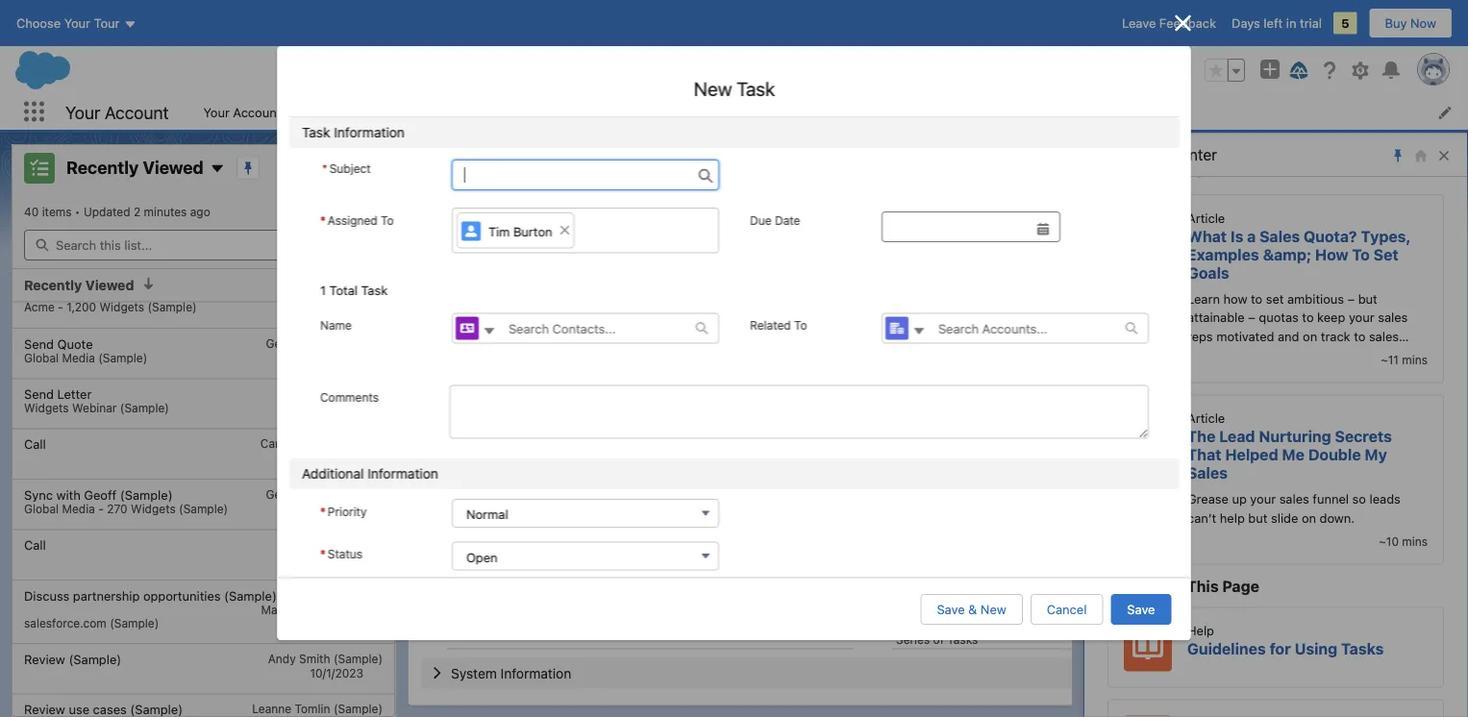 Task type: locate. For each thing, give the bounding box(es) containing it.
timing down 'related to'
[[748, 338, 786, 354]]

1 media from the top
[[62, 350, 95, 364]]

sales up grease
[[1187, 465, 1228, 483]]

minor down the 1
[[299, 336, 330, 350]]

article up the
[[1187, 412, 1225, 426]]

quota?
[[1304, 228, 1357, 246]]

webinar
[[72, 401, 117, 414]]

1 horizontal spatial priority
[[451, 513, 490, 527]]

0 vertical spatial timing
[[680, 154, 733, 175]]

global up "send letter"
[[24, 350, 59, 364]]

review for review use cases (sample)
[[24, 702, 65, 716]]

due date for *
[[749, 213, 800, 227]]

1 vertical spatial new
[[981, 602, 1006, 617]]

text default image right accounts icon
[[912, 325, 925, 338]]

9/30/2023
[[1028, 378, 1093, 394]]

tasks inside create recurring series of tasks
[[947, 632, 978, 646]]

1,200 inside select an item from this list to open it. list box
[[66, 300, 96, 314]]

other information button
[[421, 574, 1325, 605]]

2 media from the top
[[62, 501, 95, 515]]

article inside article what is a sales quota? types, examples &amp; how to set goals learn how to set ambitious – but attainable – quotas to keep your sales reps motivated and on track to sales targets. ~11 mins
[[1187, 211, 1225, 226]]

related for related to this page
[[1108, 578, 1164, 596]]

tim burton
[[488, 224, 552, 239], [608, 378, 676, 394]]

Search Recently Viewed list view. search field
[[24, 230, 383, 261]]

comments for normal
[[451, 436, 510, 450]]

1 horizontal spatial subject
[[451, 338, 492, 351]]

sales
[[1260, 228, 1300, 246], [1187, 465, 1228, 483]]

recently up send quote
[[24, 277, 82, 293]]

0 horizontal spatial your
[[65, 102, 100, 122]]

0 horizontal spatial tim burton link
[[456, 212, 574, 249]]

* inside list item
[[362, 105, 367, 119]]

guidelines for using tasks link
[[1187, 641, 1384, 659]]

– right the ambitious
[[1348, 292, 1355, 306]]

none search field inside recently viewed|tasks|list view element
[[24, 230, 383, 261]]

to
[[1251, 292, 1263, 306], [1302, 311, 1314, 325], [1354, 330, 1366, 344], [1168, 578, 1183, 596]]

sales inside article the lead nurturing secrets that helped me double my sales grease up your sales funnel so leads can't help but slide on down.
[[1279, 492, 1309, 507]]

date for normal
[[921, 378, 946, 392]]

article up what
[[1187, 211, 1225, 226]]

geoff minor (sample) for send quote
[[266, 336, 383, 350]]

sales inside article the lead nurturing secrets that helped me double my sales grease up your sales funnel so leads can't help but slide on down.
[[1187, 465, 1228, 483]]

list
[[192, 94, 1468, 130], [409, 183, 1337, 240]]

open
[[466, 550, 497, 565]]

new inside button
[[981, 602, 1006, 617]]

types,
[[1361, 228, 1411, 246]]

0 horizontal spatial 1,200
[[66, 300, 96, 314]]

article inside article the lead nurturing secrets that helped me double my sales grease up your sales funnel so leads can't help but slide on down.
[[1187, 412, 1225, 426]]

1 geoff minor (sample) from the top
[[266, 336, 383, 350]]

tasks right home link
[[371, 105, 403, 119]]

widgets inside related to acme - 1,200 widgets (sample)
[[753, 212, 804, 227]]

2 save from the left
[[1127, 602, 1155, 617]]

date for *
[[774, 213, 800, 227]]

acme - 1,200 widgets (sample) inside select an item from this list to open it. list box
[[24, 300, 197, 314]]

assigned to down contacts image
[[451, 378, 517, 392]]

0 vertical spatial name
[[424, 194, 456, 208]]

group
[[1205, 59, 1245, 82], [929, 141, 1326, 175]]

save for save & new
[[937, 602, 965, 617]]

white
[[299, 437, 330, 450]]

but right help
[[1248, 511, 1268, 526]]

media for -
[[62, 501, 95, 515]]

send left "letter"
[[24, 386, 54, 401]]

0 vertical spatial acme
[[666, 212, 701, 227]]

0 horizontal spatial acme - 1,200 widgets (sample)
[[24, 300, 197, 314]]

task information up contacts image
[[451, 300, 554, 316]]

1 vertical spatial follow
[[583, 338, 622, 354]]

information
[[333, 125, 404, 140], [483, 300, 554, 316], [367, 466, 438, 482], [517, 475, 587, 491], [490, 581, 561, 597]]

article the lead nurturing secrets that helped me double my sales grease up your sales funnel so leads can't help but slide on down.
[[1187, 412, 1401, 526]]

acme inside related to acme - 1,200 widgets (sample)
[[666, 212, 701, 227]]

1 vertical spatial tim
[[608, 378, 631, 394]]

2 article from the top
[[1187, 412, 1225, 426]]

2 horizontal spatial acme
[[1030, 407, 1065, 423]]

priority for *
[[327, 505, 366, 518]]

to left 'this'
[[1168, 578, 1183, 596]]

1 horizontal spatial sales
[[1260, 228, 1300, 246]]

acme - 1,200 widgets (sample) down 9/30/2023
[[1030, 407, 1227, 423]]

viewed up minutes
[[143, 156, 204, 177]]

text default image
[[1124, 322, 1138, 335], [912, 325, 925, 338]]

erik rodgers
[[314, 537, 383, 551]]

call for carole white (sample)
[[24, 437, 46, 451]]

related for related to acme - 1,200 widgets (sample)
[[664, 194, 705, 208]]

normal up 'completed'
[[583, 513, 627, 529]]

0 vertical spatial sales
[[1260, 228, 1300, 246]]

tasks inside list item
[[371, 105, 403, 119]]

acme inside select an item from this list to open it. list box
[[24, 300, 55, 314]]

comments
[[320, 391, 378, 405], [451, 436, 510, 450]]

- down task follow up with howard on timing (sample)
[[705, 212, 711, 227]]

2 global from the top
[[24, 501, 59, 515]]

text default image left reps at right top
[[1124, 322, 1138, 335]]

1 vertical spatial your
[[1250, 492, 1276, 507]]

on inside task follow up with howard on timing (sample)
[[656, 154, 676, 175]]

None text field
[[881, 212, 1060, 242]]

2 horizontal spatial tasks
[[1341, 641, 1384, 659]]

0 horizontal spatial but
[[1248, 511, 1268, 526]]

- down 9/30/2023
[[1068, 407, 1075, 423]]

text default image
[[437, 106, 450, 119], [142, 277, 155, 290], [695, 322, 708, 335], [482, 325, 496, 338]]

attainable
[[1187, 311, 1245, 325]]

* up erik
[[320, 505, 325, 518]]

minor up 10/12/2023
[[299, 487, 330, 500]]

how
[[1315, 246, 1349, 264]]

0 vertical spatial list
[[192, 94, 1468, 130]]

task information down the * tasks
[[301, 125, 404, 140]]

mins right ~10
[[1402, 536, 1428, 549]]

timing up related to acme - 1,200 widgets (sample)
[[680, 154, 733, 175]]

None text field
[[451, 160, 719, 190]]

1 minor from the top
[[299, 336, 330, 350]]

2 vertical spatial 1,200
[[1078, 407, 1112, 423]]

status for *
[[327, 548, 362, 561]]

1 horizontal spatial burton
[[634, 378, 676, 394]]

0 horizontal spatial acme
[[24, 300, 55, 314]]

1 vertical spatial minor
[[299, 487, 330, 500]]

name down contacts image
[[451, 407, 482, 421]]

recently up "updated"
[[66, 156, 139, 177]]

save down related to this page
[[1127, 602, 1155, 617]]

priority for normal
[[451, 513, 490, 527]]

geoff minor (sample) up 10/12/2023
[[266, 487, 383, 500]]

2 review from the top
[[24, 702, 65, 716]]

1 vertical spatial howard
[[426, 212, 474, 227]]

related inside related to acme - 1,200 widgets (sample)
[[664, 194, 705, 208]]

1 article from the top
[[1187, 211, 1225, 226]]

1 horizontal spatial additional information
[[451, 475, 587, 491]]

related down task follow up with howard on timing (sample)
[[664, 194, 705, 208]]

but inside article the lead nurturing secrets that helped me double my sales grease up your sales funnel so leads can't help but slide on down.
[[1248, 511, 1268, 526]]

1 call from the top
[[24, 437, 46, 451]]

acme - 1,200 widgets (sample) link inside recently viewed|tasks|list view element
[[12, 278, 394, 327]]

related up 'follow up with howard on timing (sample)'
[[749, 319, 790, 332]]

1 vertical spatial due
[[896, 378, 918, 392]]

1 vertical spatial geoff minor (sample)
[[266, 487, 383, 500]]

inverse image
[[1172, 12, 1195, 35]]

10/12/2023
[[303, 505, 363, 519]]

1 vertical spatial call
[[24, 537, 46, 552]]

geoff minor (sample)
[[266, 336, 383, 350], [266, 487, 383, 500]]

1 horizontal spatial status
[[451, 542, 486, 556]]

tim burton up related tab
[[488, 224, 552, 239]]

0 vertical spatial call
[[24, 437, 46, 451]]

text default image right the * tasks
[[437, 106, 450, 119]]

save inside save button
[[1127, 602, 1155, 617]]

but down set
[[1358, 292, 1378, 306]]

priority up the open
[[451, 513, 490, 527]]

* left the 'rodgers'
[[320, 548, 325, 561]]

1 vertical spatial acme - 1,200 widgets (sample) link
[[12, 278, 394, 327]]

1 vertical spatial due date
[[896, 378, 946, 392]]

1 horizontal spatial assigned
[[451, 378, 501, 392]]

1 horizontal spatial acme - 1,200 widgets (sample)
[[1030, 407, 1227, 423]]

letter
[[57, 386, 92, 401]]

0 horizontal spatial with
[[56, 487, 81, 501]]

tim burton down 'follow up with howard on timing (sample)'
[[608, 378, 676, 394]]

media up "letter"
[[62, 350, 95, 364]]

howard inside "name howard jones (sample)"
[[426, 212, 474, 227]]

(sample) inside related to acme - 1,200 widgets (sample)
[[807, 212, 864, 227]]

task
[[736, 77, 775, 100], [301, 125, 330, 140], [462, 140, 489, 154], [361, 283, 387, 298], [451, 300, 479, 316]]

updated
[[84, 205, 130, 218]]

0 vertical spatial send
[[24, 336, 54, 350]]

geoff minor (sample) down the 1
[[266, 336, 383, 350]]

2 call from the top
[[24, 537, 46, 552]]

additional down the 9/29/2024
[[301, 466, 363, 482]]

tim burton link down 'follow up with howard on timing (sample)'
[[608, 378, 676, 395]]

assigned down contacts image
[[451, 378, 501, 392]]

0 horizontal spatial tasks
[[371, 105, 403, 119]]

0 vertical spatial with
[[547, 154, 583, 175]]

leave feedback
[[1122, 16, 1216, 30]]

send left quote at the left top of the page
[[24, 336, 54, 350]]

0 horizontal spatial timing
[[680, 154, 733, 175]]

* down * subject
[[320, 213, 325, 227]]

recently
[[66, 156, 139, 177], [24, 277, 82, 293]]

task information button
[[421, 293, 1325, 324]]

Related To text field
[[926, 314, 1124, 343]]

comments for *
[[320, 391, 378, 405]]

me
[[1282, 446, 1305, 465]]

1 horizontal spatial your
[[1349, 311, 1375, 325]]

0 vertical spatial recently
[[66, 156, 139, 177]]

None search field
[[24, 230, 383, 261]]

1 horizontal spatial acme
[[666, 212, 701, 227]]

2 send from the top
[[24, 386, 54, 401]]

up
[[1232, 492, 1247, 507]]

review left the use
[[24, 702, 65, 716]]

send for send quote
[[24, 336, 54, 350]]

(sample) inside "name howard jones (sample)"
[[518, 212, 574, 227]]

2 horizontal spatial with
[[647, 338, 673, 354]]

recently viewed up quote at the left top of the page
[[24, 277, 134, 293]]

1 horizontal spatial tim burton
[[608, 378, 676, 394]]

create recurring series of tasks
[[896, 619, 988, 646]]

acme down task follow up with howard on timing (sample)
[[666, 212, 701, 227]]

tim burton link up related tab
[[456, 212, 574, 249]]

additional up the open
[[451, 475, 513, 491]]

0 horizontal spatial –
[[1248, 311, 1255, 325]]

1 vertical spatial review
[[24, 702, 65, 716]]

using
[[1295, 641, 1338, 659]]

acme up send quote
[[24, 300, 55, 314]]

&
[[968, 602, 977, 617]]

cancel button
[[1030, 594, 1103, 625]]

1 horizontal spatial additional
[[451, 475, 513, 491]]

follow inside 'follow up with howard on timing (sample)'
[[583, 338, 622, 354]]

1 vertical spatial tim burton
[[608, 378, 676, 394]]

0 vertical spatial review
[[24, 651, 65, 666]]

1 horizontal spatial new
[[981, 602, 1006, 617]]

1 vertical spatial date
[[921, 378, 946, 392]]

other
[[451, 581, 486, 597]]

* right home
[[362, 105, 367, 119]]

0 vertical spatial howard
[[587, 154, 652, 175]]

0 vertical spatial global
[[24, 350, 59, 364]]

acme - 1,200 widgets (sample)
[[24, 300, 197, 314], [1030, 407, 1227, 423]]

sync
[[24, 487, 53, 501]]

your right keep
[[1349, 311, 1375, 325]]

status down 10/12/2023
[[327, 548, 362, 561]]

howard inside task follow up with howard on timing (sample)
[[587, 154, 652, 175]]

assigned down * subject
[[327, 213, 377, 227]]

related up name text box on the top left of the page
[[530, 259, 582, 277]]

1 review from the top
[[24, 651, 65, 666]]

1 vertical spatial acme - 1,200 widgets (sample)
[[1030, 407, 1227, 423]]

(sample) inside task follow up with howard on timing (sample)
[[737, 154, 812, 175]]

name down total
[[320, 319, 351, 332]]

information up the 'rodgers'
[[367, 466, 438, 482]]

2 horizontal spatial acme - 1,200 widgets (sample) link
[[1030, 407, 1227, 424]]

article for what
[[1187, 211, 1225, 226]]

tasks
[[371, 105, 403, 119], [947, 632, 978, 646], [1341, 641, 1384, 659]]

reps
[[1187, 330, 1213, 344]]

1 send from the top
[[24, 336, 54, 350]]

1 horizontal spatial with
[[547, 154, 583, 175]]

but
[[1358, 292, 1378, 306], [1248, 511, 1268, 526]]

new
[[693, 77, 732, 100], [981, 602, 1006, 617]]

2
[[134, 205, 141, 218]]

0 vertical spatial burton
[[513, 224, 552, 239]]

1 save from the left
[[937, 602, 965, 617]]

– up motivated
[[1248, 311, 1255, 325]]

status up other
[[451, 542, 486, 556]]

geoff for with
[[266, 487, 296, 500]]

tasks right using
[[1341, 641, 1384, 659]]

0 horizontal spatial tim burton
[[488, 224, 552, 239]]

0 vertical spatial follow
[[462, 154, 516, 175]]

global left 270 on the left of page
[[24, 501, 59, 515]]

1 vertical spatial comments
[[451, 436, 510, 450]]

name
[[424, 194, 456, 208], [320, 319, 351, 332], [451, 407, 482, 421]]

1 horizontal spatial –
[[1348, 292, 1355, 306]]

viewed
[[143, 156, 204, 177], [85, 277, 134, 293]]

save
[[937, 602, 965, 617], [1127, 602, 1155, 617]]

on
[[656, 154, 676, 175], [1303, 330, 1317, 344], [728, 338, 744, 354], [1302, 511, 1316, 526]]

0 vertical spatial minor
[[299, 336, 330, 350]]

subject
[[329, 162, 370, 175], [451, 338, 492, 351]]

normal up the open
[[466, 507, 508, 522]]

geoff for quote
[[266, 336, 296, 350]]

0 vertical spatial due date
[[749, 213, 800, 227]]

0 horizontal spatial status
[[327, 548, 362, 561]]

acme
[[666, 212, 701, 227], [24, 300, 55, 314], [1030, 407, 1065, 423]]

0 horizontal spatial assigned
[[327, 213, 377, 227]]

1 vertical spatial tim burton link
[[608, 378, 676, 395]]

acme - 1,200 widgets (sample) up quote at the left top of the page
[[24, 300, 197, 314]]

mins right ~11
[[1402, 354, 1428, 367]]

name up howard jones (sample) link
[[424, 194, 456, 208]]

text default image inside list item
[[437, 106, 450, 119]]

tasks right of
[[947, 632, 978, 646]]

priority up erik rodgers
[[327, 505, 366, 518]]

5
[[1341, 16, 1349, 30]]

send
[[24, 336, 54, 350], [24, 386, 54, 401]]

tasks inside the help guidelines for using tasks
[[1341, 641, 1384, 659]]

- left 270 on the left of page
[[98, 501, 104, 515]]

burton up related tab
[[513, 224, 552, 239]]

total
[[329, 283, 357, 298]]

sales right a at top right
[[1260, 228, 1300, 246]]

save inside save & new button
[[937, 602, 965, 617]]

0 horizontal spatial sales
[[1187, 465, 1228, 483]]

burton
[[513, 224, 552, 239], [634, 378, 676, 394]]

information down the open
[[490, 581, 561, 597]]

buy
[[1385, 16, 1407, 30]]

up inside 'follow up with howard on timing (sample)'
[[626, 338, 644, 354]]

-
[[705, 212, 711, 227], [58, 300, 63, 314], [1068, 407, 1075, 423], [98, 501, 104, 515]]

review down salesforce.com
[[24, 651, 65, 666]]

1 horizontal spatial follow
[[583, 338, 622, 354]]

1 vertical spatial viewed
[[85, 277, 134, 293]]

task inside task follow up with howard on timing (sample)
[[462, 140, 489, 154]]

review for review (sample)
[[24, 651, 65, 666]]

- up send quote
[[58, 300, 63, 314]]

1 global from the top
[[24, 350, 59, 364]]

save & new
[[937, 602, 1006, 617]]

media for (sample)
[[62, 350, 95, 364]]

2 geoff minor (sample) from the top
[[266, 487, 383, 500]]

2 minor from the top
[[299, 487, 330, 500]]

1 vertical spatial burton
[[634, 378, 676, 394]]

0 horizontal spatial date
[[774, 213, 800, 227]]

0 vertical spatial acme - 1,200 widgets (sample) link
[[666, 212, 864, 228]]

0 vertical spatial media
[[62, 350, 95, 364]]

0 horizontal spatial save
[[937, 602, 965, 617]]

* for assigned to
[[320, 213, 325, 227]]

viewed up quote at the left top of the page
[[85, 277, 134, 293]]

save up the recurring
[[937, 602, 965, 617]]

call down sync
[[24, 537, 46, 552]]

your inside article what is a sales quota? types, examples &amp; how to set goals learn how to set ambitious – but attainable – quotas to keep your sales reps motivated and on track to sales targets. ~11 mins
[[1349, 311, 1375, 325]]

text default image up 'follow up with howard on timing (sample)'
[[695, 322, 708, 335]]

save for save
[[1127, 602, 1155, 617]]

on inside 'follow up with howard on timing (sample)'
[[728, 338, 744, 354]]

to down the ambitious
[[1302, 311, 1314, 325]]

acme - 1,200 widgets (sample) link
[[666, 212, 864, 228], [12, 278, 394, 327], [1030, 407, 1227, 424]]

1 vertical spatial article
[[1187, 412, 1225, 426]]

additional information up normal popup button at the left bottom of the page
[[451, 475, 587, 491]]

ago
[[190, 205, 210, 218]]

related left 'this'
[[1108, 578, 1164, 596]]

1 vertical spatial global
[[24, 501, 59, 515]]

assigned to
[[327, 213, 393, 227], [451, 378, 517, 392]]

jones
[[477, 212, 514, 227]]

0 vertical spatial up
[[520, 154, 543, 175]]

save button
[[1111, 594, 1172, 625]]

accounts image
[[885, 317, 908, 340]]

carole white (sample)
[[260, 437, 383, 450]]

on inside article what is a sales quota? types, examples &amp; how to set goals learn how to set ambitious – but attainable – quotas to keep your sales reps motivated and on track to sales targets. ~11 mins
[[1303, 330, 1317, 344]]

1 vertical spatial media
[[62, 501, 95, 515]]

due date
[[749, 213, 800, 227], [896, 378, 946, 392]]

track
[[1321, 330, 1350, 344]]

your right up
[[1250, 492, 1276, 507]]

1 mins from the top
[[1402, 354, 1428, 367]]

1 horizontal spatial task information
[[451, 300, 554, 316]]

burton down 'follow up with howard on timing (sample)'
[[634, 378, 676, 394]]

list item
[[350, 94, 459, 130]]

list containing howard jones (sample)
[[409, 183, 1337, 240]]

* subject
[[322, 162, 370, 175]]

0 horizontal spatial additional information
[[301, 466, 438, 482]]

name inside "name howard jones (sample)"
[[424, 194, 456, 208]]

0 vertical spatial viewed
[[143, 156, 204, 177]]

name howard jones (sample)
[[424, 194, 574, 227]]

media left 270 on the left of page
[[62, 501, 95, 515]]

1,200 inside related to acme - 1,200 widgets (sample)
[[715, 212, 749, 227]]

9/29/2024
[[306, 451, 363, 465]]

additional information down the 9/29/2024
[[301, 466, 438, 482]]

* for status
[[320, 548, 325, 561]]

quote
[[57, 336, 93, 350]]

1
[[320, 283, 325, 298]]

recently viewed up 2
[[66, 156, 204, 177]]

global
[[24, 350, 59, 364], [24, 501, 59, 515]]

article for the
[[1187, 412, 1225, 426]]

funnel
[[1313, 492, 1349, 507]]

call up sync
[[24, 437, 46, 451]]

0 vertical spatial assigned
[[327, 213, 377, 227]]

minor
[[299, 336, 330, 350], [299, 487, 330, 500]]

assigned to down * subject
[[327, 213, 393, 227]]

acme down 9/30/2023
[[1030, 407, 1065, 423]]

related tab
[[530, 259, 582, 277]]

text default image down search recently viewed list view. search field
[[142, 277, 155, 290]]



Task type: vqa. For each thing, say whether or not it's contained in the screenshot.
left "Save"
yes



Task type: describe. For each thing, give the bounding box(es) containing it.
0 horizontal spatial additional
[[301, 466, 363, 482]]

send quote
[[24, 336, 93, 350]]

40
[[24, 205, 39, 218]]

benioff
[[291, 602, 330, 616]]

how
[[1223, 292, 1247, 306]]

1 vertical spatial recently viewed
[[24, 277, 134, 293]]

help
[[1187, 624, 1214, 639]]

0 horizontal spatial tim
[[488, 224, 509, 239]]

(sample) inside 'follow up with howard on timing (sample)'
[[583, 354, 639, 370]]

salesforce.com
[[24, 616, 107, 629]]

global for global media (sample)
[[24, 350, 59, 364]]

with inside task follow up with howard on timing (sample)
[[547, 154, 583, 175]]

0 vertical spatial sales
[[1378, 311, 1408, 325]]

40 items • updated 2 minutes ago
[[24, 205, 210, 218]]

a
[[1247, 228, 1256, 246]]

Comments text field
[[449, 385, 1148, 439]]

on inside article the lead nurturing secrets that helped me double my sales grease up your sales funnel so leads can't help but slide on down.
[[1302, 511, 1316, 526]]

due date for normal
[[896, 378, 946, 392]]

0 vertical spatial recently viewed
[[66, 156, 204, 177]]

minutes
[[144, 205, 187, 218]]

0 horizontal spatial viewed
[[85, 277, 134, 293]]

your inside article the lead nurturing secrets that helped me double my sales grease up your sales funnel so leads can't help but slide on down.
[[1250, 492, 1276, 507]]

information inside dropdown button
[[490, 581, 561, 597]]

minor for send quote
[[299, 336, 330, 350]]

guidance
[[1100, 146, 1166, 164]]

list containing your account
[[192, 94, 1468, 130]]

0 horizontal spatial text default image
[[912, 325, 925, 338]]

1 horizontal spatial tim
[[608, 378, 631, 394]]

1 vertical spatial recently
[[24, 277, 82, 293]]

information up normal popup button at the left bottom of the page
[[517, 475, 587, 491]]

nurturing
[[1259, 428, 1331, 446]]

acme - 1,200 widgets (sample) link for name
[[1030, 407, 1227, 424]]

0 horizontal spatial subject
[[329, 162, 370, 175]]

leanne
[[252, 702, 292, 715]]

global for global media - 270 widgets (sample)
[[24, 501, 59, 515]]

my
[[1365, 446, 1387, 465]]

1 horizontal spatial text default image
[[1124, 322, 1138, 335]]

2 mins from the top
[[1402, 536, 1428, 549]]

1 horizontal spatial viewed
[[143, 156, 204, 177]]

to left set
[[1251, 292, 1263, 306]]

carole
[[260, 437, 296, 450]]

with inside select an item from this list to open it. list box
[[56, 487, 81, 501]]

global media (sample)
[[24, 350, 147, 364]]

cancel
[[1047, 602, 1087, 617]]

examples
[[1187, 246, 1259, 264]]

select list display image
[[306, 187, 348, 218]]

normal inside popup button
[[466, 507, 508, 522]]

call for erik rodgers
[[24, 537, 46, 552]]

- inside related to acme - 1,200 widgets (sample)
[[705, 212, 711, 227]]

contacts image
[[455, 317, 478, 340]]

send for send letter
[[24, 386, 54, 401]]

9/29/2023
[[306, 404, 363, 418]]

lead
[[1219, 428, 1255, 446]]

2 vertical spatial acme
[[1030, 407, 1065, 423]]

search... button
[[512, 55, 897, 86]]

text default image right contacts image
[[482, 325, 496, 338]]

additional inside dropdown button
[[451, 475, 513, 491]]

and
[[1278, 330, 1299, 344]]

0 vertical spatial tim burton link
[[456, 212, 574, 249]]

page
[[1222, 578, 1259, 596]]

set
[[1266, 292, 1284, 306]]

create
[[896, 619, 932, 632]]

series
[[896, 632, 930, 646]]

1 vertical spatial assigned to
[[451, 378, 517, 392]]

trial
[[1300, 16, 1322, 30]]

up inside task follow up with howard on timing (sample)
[[520, 154, 543, 175]]

~10
[[1379, 536, 1399, 549]]

andy
[[268, 651, 296, 665]]

help
[[1220, 511, 1245, 526]]

tasks for recurring
[[947, 632, 978, 646]]

10/25/2023
[[301, 552, 363, 565]]

0 horizontal spatial account
[[105, 102, 169, 122]]

* up select list display image
[[322, 162, 327, 175]]

tasks for guidelines
[[1341, 641, 1384, 659]]

article what is a sales quota? types, examples &amp; how to set goals learn how to set ambitious – but attainable – quotas to keep your sales reps motivated and on track to sales targets. ~11 mins
[[1187, 211, 1428, 367]]

buy now button
[[1369, 8, 1453, 38]]

leads
[[1370, 492, 1401, 507]]

leave
[[1122, 16, 1156, 30]]

in
[[1286, 16, 1296, 30]]

open button
[[451, 542, 719, 571]]

1 vertical spatial group
[[929, 141, 1326, 175]]

keep
[[1317, 311, 1345, 325]]

0 vertical spatial tim burton
[[488, 224, 552, 239]]

&amp;
[[1263, 246, 1312, 264]]

•
[[75, 205, 80, 218]]

select an item from this list to open it. list box
[[12, 164, 394, 717]]

2 vertical spatial name
[[451, 407, 482, 421]]

1 horizontal spatial account
[[233, 105, 281, 119]]

1 horizontal spatial your
[[203, 105, 230, 119]]

follow inside task follow up with howard on timing (sample)
[[462, 154, 516, 175]]

additional information button
[[421, 468, 1325, 499]]

save & new button
[[921, 594, 1023, 625]]

0 horizontal spatial burton
[[513, 224, 552, 239]]

text default image inside recently viewed|tasks|list view element
[[142, 277, 155, 290]]

now
[[1411, 16, 1436, 30]]

task inside dropdown button
[[451, 300, 479, 316]]

leanne tomlin (sample)
[[252, 702, 383, 715]]

1 vertical spatial assigned
[[451, 378, 501, 392]]

but inside article what is a sales quota? types, examples &amp; how to set goals learn how to set ambitious – but attainable – quotas to keep your sales reps motivated and on track to sales targets. ~11 mins
[[1358, 292, 1378, 306]]

geoff minor (sample) for sync with geoff (sample)
[[266, 487, 383, 500]]

status for completed
[[451, 542, 486, 556]]

1 vertical spatial subject
[[451, 338, 492, 351]]

0 vertical spatial new
[[693, 77, 732, 100]]

0 vertical spatial group
[[1205, 59, 1245, 82]]

tomlin
[[295, 702, 330, 715]]

related for related
[[530, 259, 582, 277]]

recently viewed status
[[24, 205, 84, 218]]

related for related to
[[749, 319, 790, 332]]

timing inside task follow up with howard on timing (sample)
[[680, 154, 733, 175]]

center
[[1170, 146, 1217, 164]]

of
[[933, 632, 944, 646]]

what is a sales quota? types, examples &amp; how to set goals link
[[1187, 228, 1411, 282]]

slide
[[1271, 511, 1298, 526]]

targets.
[[1187, 348, 1232, 363]]

marc
[[261, 602, 288, 616]]

1 horizontal spatial tim burton link
[[608, 378, 676, 395]]

270
[[107, 501, 128, 515]]

1 horizontal spatial normal
[[583, 513, 627, 529]]

1 vertical spatial name
[[320, 319, 351, 332]]

howard inside 'follow up with howard on timing (sample)'
[[677, 338, 725, 354]]

howard jones (sample) link
[[426, 212, 574, 228]]

due for *
[[749, 213, 771, 227]]

1 vertical spatial –
[[1248, 311, 1255, 325]]

can't
[[1187, 511, 1216, 526]]

1 horizontal spatial your account
[[203, 105, 281, 119]]

task information inside dropdown button
[[451, 300, 554, 316]]

days left in trial
[[1232, 16, 1322, 30]]

is
[[1231, 228, 1244, 246]]

recently viewed|tasks|list view element
[[12, 144, 395, 717]]

additional information inside additional information dropdown button
[[451, 475, 587, 491]]

help guidelines for using tasks
[[1187, 624, 1384, 659]]

task follow up with howard on timing (sample)
[[462, 140, 812, 175]]

goals
[[1187, 264, 1229, 282]]

list item containing *
[[350, 94, 459, 130]]

* tasks
[[362, 105, 403, 119]]

review (sample)
[[24, 651, 121, 666]]

0 horizontal spatial assigned to
[[327, 213, 393, 227]]

feedback
[[1159, 16, 1216, 30]]

smith
[[299, 651, 330, 665]]

discuss
[[24, 588, 69, 602]]

timing inside 'follow up with howard on timing (sample)'
[[748, 338, 786, 354]]

so
[[1352, 492, 1366, 507]]

to right track
[[1354, 330, 1366, 344]]

information down related tab
[[483, 300, 554, 316]]

secrets
[[1335, 428, 1392, 446]]

with inside 'follow up with howard on timing (sample)'
[[647, 338, 673, 354]]

home
[[304, 105, 339, 119]]

days
[[1232, 16, 1260, 30]]

due for normal
[[896, 378, 918, 392]]

0 horizontal spatial your account
[[65, 102, 169, 122]]

0 vertical spatial task information
[[301, 125, 404, 140]]

1 vertical spatial sales
[[1369, 330, 1399, 344]]

guidance center
[[1100, 146, 1217, 164]]

Name text field
[[497, 314, 695, 343]]

mins inside article what is a sales quota? types, examples &amp; how to set goals learn how to set ambitious – but attainable – quotas to keep your sales reps motivated and on track to sales targets. ~11 mins
[[1402, 354, 1428, 367]]

sales inside article what is a sales quota? types, examples &amp; how to set goals learn how to set ambitious – but attainable – quotas to keep your sales reps motivated and on track to sales targets. ~11 mins
[[1260, 228, 1300, 246]]

grease
[[1187, 492, 1229, 507]]

acme - 1,200 widgets (sample) link for related to
[[666, 212, 864, 228]]

global media - 270 widgets (sample)
[[24, 501, 228, 515]]

to inside article what is a sales quota? types, examples &amp; how to set goals learn how to set ambitious – but attainable – quotas to keep your sales reps motivated and on track to sales targets. ~11 mins
[[1352, 246, 1370, 264]]

to inside related to acme - 1,200 widgets (sample)
[[709, 194, 722, 208]]

* for priority
[[320, 505, 325, 518]]

minor for sync with geoff (sample)
[[299, 487, 330, 500]]

use
[[69, 702, 89, 716]]

recurring
[[935, 619, 988, 632]]

related to
[[749, 319, 807, 332]]

information down the * tasks
[[333, 125, 404, 140]]

andy smith (sample)
[[268, 651, 383, 665]]

sync with geoff (sample)
[[24, 487, 173, 501]]

that
[[1187, 446, 1221, 465]]

2 horizontal spatial 1,200
[[1078, 407, 1112, 423]]

~10 mins
[[1379, 536, 1428, 549]]

your account link
[[192, 94, 293, 130]]

related to acme - 1,200 widgets (sample)
[[664, 194, 864, 227]]

related to this page
[[1108, 578, 1259, 596]]



